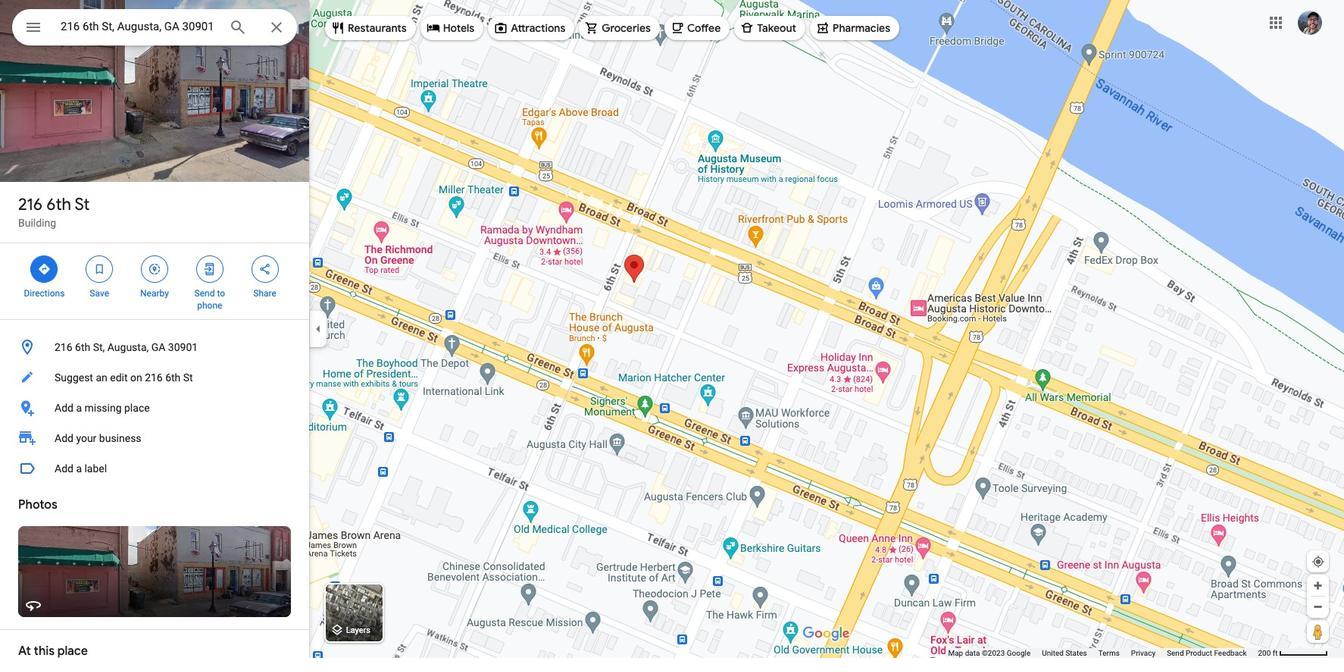 Task type: describe. For each thing, give the bounding box(es) containing it.
google
[[1007, 649, 1031, 657]]

map
[[949, 649, 964, 657]]

216 6th st building
[[18, 194, 90, 229]]

add for add a missing place
[[55, 402, 73, 414]]

photos
[[18, 497, 57, 512]]

pharmacies
[[833, 21, 891, 35]]

add your business link
[[0, 423, 309, 453]]

suggest an edit on 216 6th st
[[55, 371, 193, 384]]

place
[[124, 402, 150, 414]]

a for label
[[76, 462, 82, 475]]

6th inside button
[[165, 371, 181, 384]]

send product feedback button
[[1168, 648, 1247, 658]]

st inside button
[[183, 371, 193, 384]]

ga
[[151, 341, 166, 353]]

edit
[[110, 371, 128, 384]]

collapse side panel image
[[310, 321, 327, 337]]

send for send product feedback
[[1168, 649, 1185, 657]]

216 inside button
[[145, 371, 163, 384]]

 button
[[12, 9, 55, 49]]

add a missing place
[[55, 402, 150, 414]]

send product feedback
[[1168, 649, 1247, 657]]

ft
[[1273, 649, 1279, 657]]

google account: cj baylor  
(christian.baylor@adept.ai) image
[[1299, 10, 1323, 35]]

label
[[85, 462, 107, 475]]

coffee
[[688, 21, 721, 35]]


[[148, 261, 161, 277]]

map data ©2023 google
[[949, 649, 1031, 657]]

216 6th st, augusta, ga 30901
[[55, 341, 198, 353]]

hotels button
[[421, 10, 484, 46]]

takeout
[[758, 21, 797, 35]]

groceries
[[602, 21, 651, 35]]

google maps element
[[0, 0, 1345, 658]]

business
[[99, 432, 141, 444]]

restaurants button
[[325, 10, 416, 46]]


[[93, 261, 106, 277]]

on
[[130, 371, 142, 384]]

to
[[217, 288, 225, 299]]

product
[[1186, 649, 1213, 657]]

add a label
[[55, 462, 107, 475]]

data
[[966, 649, 981, 657]]

save
[[90, 288, 109, 299]]

groceries button
[[579, 10, 660, 46]]

6th for st
[[46, 194, 71, 215]]

30901
[[168, 341, 198, 353]]

show street view coverage image
[[1308, 620, 1330, 643]]

show your location image
[[1312, 555, 1326, 569]]

suggest
[[55, 371, 93, 384]]

216 for st,
[[55, 341, 72, 353]]

united
[[1043, 649, 1064, 657]]

missing
[[85, 402, 122, 414]]



Task type: vqa. For each thing, say whether or not it's contained in the screenshot.


Task type: locate. For each thing, give the bounding box(es) containing it.
nearby
[[140, 288, 169, 299]]

200 ft button
[[1259, 649, 1329, 657]]

None field
[[61, 17, 217, 36]]

hotels
[[443, 21, 475, 35]]

st,
[[93, 341, 105, 353]]

©2023
[[982, 649, 1005, 657]]


[[203, 261, 217, 277]]

layers
[[346, 626, 371, 636]]

1 horizontal spatial st
[[183, 371, 193, 384]]


[[37, 261, 51, 277]]

1 horizontal spatial 6th
[[75, 341, 90, 353]]

attractions button
[[488, 10, 575, 46]]

6th up building
[[46, 194, 71, 215]]

add for add a label
[[55, 462, 73, 475]]

send left product
[[1168, 649, 1185, 657]]

a left label
[[76, 462, 82, 475]]

send for send to phone
[[194, 288, 215, 299]]

216 for st
[[18, 194, 43, 215]]

1 add from the top
[[55, 402, 73, 414]]

1 vertical spatial a
[[76, 462, 82, 475]]

216 6th st, augusta, ga 30901 button
[[0, 332, 309, 362]]

augusta,
[[107, 341, 149, 353]]

0 horizontal spatial 216
[[18, 194, 43, 215]]

united states
[[1043, 649, 1088, 657]]

200
[[1259, 649, 1272, 657]]

share
[[253, 288, 277, 299]]


[[258, 261, 272, 277]]

216 inside button
[[55, 341, 72, 353]]

add for add your business
[[55, 432, 73, 444]]

privacy button
[[1132, 648, 1156, 658]]

a inside button
[[76, 402, 82, 414]]

united states button
[[1043, 648, 1088, 658]]

0 horizontal spatial st
[[75, 194, 90, 215]]

footer
[[949, 648, 1259, 658]]

send inside button
[[1168, 649, 1185, 657]]

 search field
[[12, 9, 297, 49]]

0 vertical spatial add
[[55, 402, 73, 414]]

2 horizontal spatial 6th
[[165, 371, 181, 384]]

216 right on
[[145, 371, 163, 384]]

0 horizontal spatial 6th
[[46, 194, 71, 215]]

a
[[76, 402, 82, 414], [76, 462, 82, 475]]

216 up suggest
[[55, 341, 72, 353]]

a inside button
[[76, 462, 82, 475]]

0 vertical spatial 216
[[18, 194, 43, 215]]

send
[[194, 288, 215, 299], [1168, 649, 1185, 657]]

pharmacies button
[[811, 10, 900, 46]]

1 vertical spatial send
[[1168, 649, 1185, 657]]

0 horizontal spatial send
[[194, 288, 215, 299]]

feedback
[[1215, 649, 1247, 657]]

restaurants
[[348, 21, 407, 35]]

1 vertical spatial st
[[183, 371, 193, 384]]

2 vertical spatial 216
[[145, 371, 163, 384]]

6th inside button
[[75, 341, 90, 353]]

send inside send to phone
[[194, 288, 215, 299]]

216
[[18, 194, 43, 215], [55, 341, 72, 353], [145, 371, 163, 384]]

takeout button
[[735, 10, 806, 46]]

2 add from the top
[[55, 432, 73, 444]]

a for missing
[[76, 402, 82, 414]]

216 up building
[[18, 194, 43, 215]]

add
[[55, 402, 73, 414], [55, 432, 73, 444], [55, 462, 73, 475]]

add left "your"
[[55, 432, 73, 444]]

6th for st,
[[75, 341, 90, 353]]

coffee button
[[665, 10, 730, 46]]

1 a from the top
[[76, 402, 82, 414]]

0 vertical spatial 6th
[[46, 194, 71, 215]]

2 a from the top
[[76, 462, 82, 475]]

1 vertical spatial 216
[[55, 341, 72, 353]]

add a label button
[[0, 453, 309, 484]]

216 6th St, Augusta, GA 30901 field
[[12, 9, 297, 45]]

216 inside 216 6th st building
[[18, 194, 43, 215]]

building
[[18, 217, 56, 229]]

add inside button
[[55, 402, 73, 414]]

0 vertical spatial send
[[194, 288, 215, 299]]

add left label
[[55, 462, 73, 475]]

2 vertical spatial 6th
[[165, 371, 181, 384]]

add down suggest
[[55, 402, 73, 414]]

1 horizontal spatial send
[[1168, 649, 1185, 657]]

0 vertical spatial st
[[75, 194, 90, 215]]

0 vertical spatial a
[[76, 402, 82, 414]]

your
[[76, 432, 97, 444]]

privacy
[[1132, 649, 1156, 657]]

terms button
[[1099, 648, 1120, 658]]

6th left st,
[[75, 341, 90, 353]]

directions
[[24, 288, 65, 299]]

footer containing map data ©2023 google
[[949, 648, 1259, 658]]

zoom in image
[[1313, 580, 1324, 591]]

states
[[1066, 649, 1088, 657]]

216 6th st main content
[[0, 0, 309, 658]]

add inside button
[[55, 462, 73, 475]]

6th down 30901
[[165, 371, 181, 384]]

200 ft
[[1259, 649, 1279, 657]]

6th
[[46, 194, 71, 215], [75, 341, 90, 353], [165, 371, 181, 384]]

st
[[75, 194, 90, 215], [183, 371, 193, 384]]

add your business
[[55, 432, 141, 444]]


[[24, 17, 42, 38]]

terms
[[1099, 649, 1120, 657]]

add a missing place button
[[0, 393, 309, 423]]

3 add from the top
[[55, 462, 73, 475]]

1 vertical spatial add
[[55, 432, 73, 444]]

6th inside 216 6th st building
[[46, 194, 71, 215]]

an
[[96, 371, 107, 384]]

attractions
[[511, 21, 566, 35]]

phone
[[197, 300, 222, 311]]

a left the "missing"
[[76, 402, 82, 414]]

send up phone at the left top of page
[[194, 288, 215, 299]]

none field inside 216 6th st, augusta, ga 30901 field
[[61, 17, 217, 36]]

send to phone
[[194, 288, 225, 311]]

suggest an edit on 216 6th st button
[[0, 362, 309, 393]]

actions for 216 6th st region
[[0, 243, 309, 319]]

1 vertical spatial 6th
[[75, 341, 90, 353]]

st inside 216 6th st building
[[75, 194, 90, 215]]

2 horizontal spatial 216
[[145, 371, 163, 384]]

footer inside "google maps" element
[[949, 648, 1259, 658]]

zoom out image
[[1313, 601, 1324, 613]]

1 horizontal spatial 216
[[55, 341, 72, 353]]

2 vertical spatial add
[[55, 462, 73, 475]]



